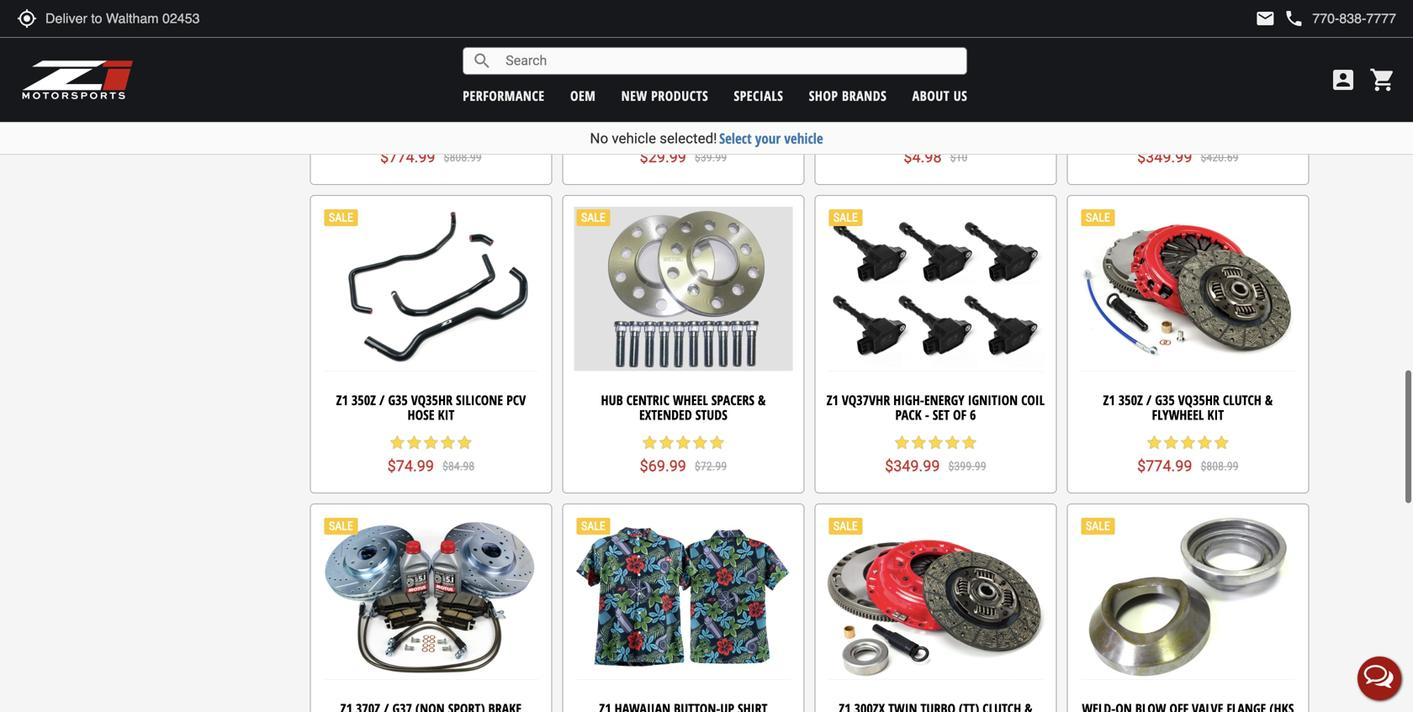 Task type: locate. For each thing, give the bounding box(es) containing it.
$349.99 for star star star star star $349.99 $399.99
[[885, 457, 940, 475]]

$774.99
[[380, 148, 435, 166], [1137, 457, 1192, 475]]

350z for z1 350z / g35 vq35hr clutch & flywheel kit
[[1118, 391, 1143, 409]]

z1 inside 'z1 350z / g35 vq35hr clutch & flywheel kit'
[[1103, 391, 1115, 409]]

0 horizontal spatial $774.99
[[380, 148, 435, 166]]

2 horizontal spatial kit
[[1207, 406, 1224, 424]]

vehicle right your
[[784, 129, 823, 148]]

g35 inside z1 350z / g35 vq35hr silicone pcv hose kit
[[388, 391, 408, 409]]

z1 motorsports logo image
[[21, 59, 134, 101]]

z1 left 370z
[[331, 82, 343, 100]]

z1 inside z1 vq37vhr high-energy ignition coil pack - set of 6
[[827, 391, 839, 409]]

1 vertical spatial $774.99
[[1137, 457, 1192, 475]]

0 horizontal spatial vehicle
[[612, 130, 656, 147]]

search
[[472, 51, 492, 71]]

mail link
[[1255, 8, 1275, 29]]

z1 q50 / q60 3.0t mls catalytic converter / lower downpipe gaskets
[[575, 82, 792, 115]]

$808.99 down 'z1 350z / g35 vq35hr clutch & flywheel kit' at the bottom of page
[[1201, 459, 1239, 473]]

0 horizontal spatial flywheel
[[459, 82, 511, 100]]

/
[[374, 82, 379, 100], [635, 82, 641, 100], [638, 97, 644, 115], [379, 391, 385, 409], [1146, 391, 1152, 409]]

&
[[448, 82, 456, 100], [758, 391, 766, 409], [1265, 391, 1273, 409]]

$808.99
[[444, 150, 482, 164], [1201, 459, 1239, 473]]

2 g35 from the left
[[1155, 391, 1175, 409]]

vq35hr inside 'z1 350z / g35 vq35hr clutch & flywheel kit'
[[1178, 391, 1219, 409]]

gaskets
[[748, 97, 792, 115]]

shopping_cart link
[[1365, 66, 1396, 93]]

z1 right oem
[[596, 82, 608, 100]]

$39.99
[[695, 150, 727, 164]]

z1 for z1 370z / g37 clutch & flywheel kit
[[331, 82, 343, 100]]

0 horizontal spatial star star star star star $774.99 $808.99
[[380, 125, 482, 166]]

1 vq35hr from the left
[[411, 391, 453, 409]]

1 vertical spatial $349.99
[[885, 457, 940, 475]]

g37
[[383, 82, 403, 100]]

350z inside z1 350z / g35 vq35hr silicone pcv hose kit
[[351, 391, 376, 409]]

oem
[[570, 87, 596, 105]]

1 horizontal spatial vehicle
[[784, 129, 823, 148]]

hub centric wheel spacers & extended studs
[[601, 391, 766, 424]]

us
[[953, 87, 967, 105]]

$349.99 inside star star star star star $349.99 $399.99
[[885, 457, 940, 475]]

g35
[[388, 391, 408, 409], [1155, 391, 1175, 409]]

2 vq35hr from the left
[[1178, 391, 1219, 409]]

z1 for z1 350z / g35 vq35hr silicone pcv hose kit
[[336, 391, 348, 409]]

1 horizontal spatial 350z
[[1118, 391, 1143, 409]]

z1 inside z1 350z / g35 vq35hr silicone pcv hose kit
[[336, 391, 348, 409]]

vehicle up $29.99
[[612, 130, 656, 147]]

mail phone
[[1255, 8, 1304, 29]]

your
[[755, 129, 781, 148]]

0 horizontal spatial g35
[[388, 391, 408, 409]]

z1 motorsports mega mouse pad
[[840, 82, 1031, 100]]

star star star star star $774.99 $808.99 down 'z1 350z / g35 vq35hr clutch & flywheel kit' at the bottom of page
[[1137, 434, 1239, 475]]

g35 inside 'z1 350z / g35 vq35hr clutch & flywheel kit'
[[1155, 391, 1175, 409]]

/ inside 'z1 350z / g35 vq35hr clutch & flywheel kit'
[[1146, 391, 1152, 409]]

kit
[[514, 82, 531, 100], [438, 406, 454, 424], [1207, 406, 1224, 424]]

z1 for z1 q50 / q60 3.0t mls catalytic converter / lower downpipe gaskets
[[596, 82, 608, 100]]

0 vertical spatial $808.99
[[444, 150, 482, 164]]

1 vertical spatial flywheel
[[1152, 406, 1204, 424]]

star star star star star $774.99 $808.99 for vq35hr
[[1137, 434, 1239, 475]]

high-
[[893, 391, 924, 409]]

2 horizontal spatial &
[[1265, 391, 1273, 409]]

1 vertical spatial $808.99
[[1201, 459, 1239, 473]]

brands
[[842, 87, 887, 105]]

$349.99 for star star star star star $349.99 $420.69
[[1137, 148, 1192, 166]]

1 vertical spatial star star star star star $774.99 $808.99
[[1137, 434, 1239, 475]]

0 horizontal spatial kit
[[438, 406, 454, 424]]

/ inside z1 350z / g35 vq35hr silicone pcv hose kit
[[379, 391, 385, 409]]

$774.99 for g35
[[1137, 457, 1192, 475]]

select
[[719, 129, 752, 148]]

vq35hr
[[411, 391, 453, 409], [1178, 391, 1219, 409]]

1 g35 from the left
[[388, 391, 408, 409]]

& inside 'hub centric wheel spacers & extended studs'
[[758, 391, 766, 409]]

1 horizontal spatial $808.99
[[1201, 459, 1239, 473]]

vehicle inside no vehicle selected! select your vehicle
[[612, 130, 656, 147]]

star
[[389, 125, 406, 142], [406, 125, 423, 142], [423, 125, 439, 142], [439, 125, 456, 142], [456, 125, 473, 142], [641, 125, 658, 142], [658, 125, 675, 142], [675, 125, 692, 142], [692, 125, 709, 142], [709, 125, 725, 142], [894, 125, 910, 142], [910, 125, 927, 142], [927, 125, 944, 142], [944, 125, 961, 142], [961, 125, 978, 142], [1146, 125, 1163, 142], [1163, 125, 1179, 142], [1179, 125, 1196, 142], [1196, 125, 1213, 142], [1213, 125, 1230, 142], [389, 434, 406, 451], [406, 434, 423, 451], [423, 434, 439, 451], [439, 434, 456, 451], [456, 434, 473, 451], [641, 434, 658, 451], [658, 434, 675, 451], [675, 434, 692, 451], [692, 434, 709, 451], [709, 434, 725, 451], [894, 434, 910, 451], [910, 434, 927, 451], [927, 434, 944, 451], [944, 434, 961, 451], [961, 434, 978, 451], [1146, 434, 1163, 451], [1163, 434, 1179, 451], [1179, 434, 1196, 451], [1196, 434, 1213, 451], [1213, 434, 1230, 451]]

no vehicle selected! select your vehicle
[[590, 129, 823, 148]]

mouse
[[970, 82, 1007, 100]]

vehicle
[[784, 129, 823, 148], [612, 130, 656, 147]]

$69.99
[[640, 457, 686, 475]]

370z
[[346, 82, 371, 100]]

0 horizontal spatial 350z
[[351, 391, 376, 409]]

flywheel
[[459, 82, 511, 100], [1152, 406, 1204, 424]]

$808.99 for &
[[444, 150, 482, 164]]

g35 for hose
[[388, 391, 408, 409]]

products
[[651, 87, 708, 105]]

$808.99 for clutch
[[1201, 459, 1239, 473]]

1 horizontal spatial &
[[758, 391, 766, 409]]

selected!
[[660, 130, 717, 147]]

vq37vhr
[[842, 391, 890, 409]]

coil
[[1021, 391, 1045, 409]]

z1 vq37vhr high-energy ignition coil pack - set of 6
[[827, 391, 1045, 424]]

$349.99
[[1137, 148, 1192, 166], [885, 457, 940, 475]]

0 vertical spatial clutch
[[406, 82, 445, 100]]

z1 right "shop"
[[840, 82, 852, 100]]

0 horizontal spatial $349.99
[[885, 457, 940, 475]]

1 horizontal spatial g35
[[1155, 391, 1175, 409]]

$774.99 down "g37"
[[380, 148, 435, 166]]

$84.98
[[442, 459, 475, 473]]

z1 350z / g35 vq35hr silicone pcv hose kit
[[336, 391, 526, 424]]

spacers
[[711, 391, 754, 409]]

z1 350z / g35 vq35hr clutch & flywheel kit
[[1103, 391, 1273, 424]]

z1
[[331, 82, 343, 100], [596, 82, 608, 100], [840, 82, 852, 100], [336, 391, 348, 409], [827, 391, 839, 409], [1103, 391, 1115, 409]]

select your vehicle link
[[719, 129, 823, 148]]

0 vertical spatial star star star star star $774.99 $808.99
[[380, 125, 482, 166]]

350z inside 'z1 350z / g35 vq35hr clutch & flywheel kit'
[[1118, 391, 1143, 409]]

$349.99 down the 'pack'
[[885, 457, 940, 475]]

1 horizontal spatial $774.99
[[1137, 457, 1192, 475]]

1 horizontal spatial $349.99
[[1137, 148, 1192, 166]]

star star star star star $774.99 $808.99
[[380, 125, 482, 166], [1137, 434, 1239, 475]]

g35 for flywheel
[[1155, 391, 1175, 409]]

converter
[[575, 97, 635, 115]]

$349.99 inside star star star star star $349.99 $420.69
[[1137, 148, 1192, 166]]

kit inside z1 350z / g35 vq35hr silicone pcv hose kit
[[438, 406, 454, 424]]

1 350z from the left
[[351, 391, 376, 409]]

mls
[[693, 82, 714, 100]]

$774.99 down 'z1 350z / g35 vq35hr clutch & flywheel kit' at the bottom of page
[[1137, 457, 1192, 475]]

clutch
[[406, 82, 445, 100], [1223, 391, 1262, 409]]

1 horizontal spatial star star star star star $774.99 $808.99
[[1137, 434, 1239, 475]]

star star star star star $774.99 $808.99 down "z1 370z / g37 clutch & flywheel kit"
[[380, 125, 482, 166]]

$808.99 down "z1 370z / g37 clutch & flywheel kit"
[[444, 150, 482, 164]]

z1 left "hose"
[[336, 391, 348, 409]]

pad
[[1010, 82, 1031, 100]]

$349.99 left $420.69
[[1137, 148, 1192, 166]]

vq35hr inside z1 350z / g35 vq35hr silicone pcv hose kit
[[411, 391, 453, 409]]

1 horizontal spatial clutch
[[1223, 391, 1262, 409]]

0 horizontal spatial clutch
[[406, 82, 445, 100]]

$10
[[950, 150, 968, 164]]

0 vertical spatial $349.99
[[1137, 148, 1192, 166]]

z1 inside z1 q50 / q60 3.0t mls catalytic converter / lower downpipe gaskets
[[596, 82, 608, 100]]

new
[[621, 87, 647, 105]]

z1 right the coil
[[1103, 391, 1115, 409]]

1 horizontal spatial vq35hr
[[1178, 391, 1219, 409]]

specials link
[[734, 87, 783, 105]]

kit inside 'z1 350z / g35 vq35hr clutch & flywheel kit'
[[1207, 406, 1224, 424]]

0 vertical spatial flywheel
[[459, 82, 511, 100]]

1 horizontal spatial flywheel
[[1152, 406, 1204, 424]]

/ for z1 q50 / q60 3.0t mls catalytic converter / lower downpipe gaskets
[[635, 82, 641, 100]]

z1 370z / g37 clutch & flywheel kit
[[331, 82, 531, 100]]

silicone
[[456, 391, 503, 409]]

1 vertical spatial clutch
[[1223, 391, 1262, 409]]

centric
[[626, 391, 669, 409]]

2 350z from the left
[[1118, 391, 1143, 409]]

0 horizontal spatial $808.99
[[444, 150, 482, 164]]

performance
[[463, 87, 545, 105]]

z1 left vq37vhr
[[827, 391, 839, 409]]

ignition
[[968, 391, 1018, 409]]

350z
[[351, 391, 376, 409], [1118, 391, 1143, 409]]

0 horizontal spatial vq35hr
[[411, 391, 453, 409]]

star star star star star $74.99 $84.98
[[387, 434, 475, 475]]

0 vertical spatial $774.99
[[380, 148, 435, 166]]



Task type: describe. For each thing, give the bounding box(es) containing it.
no
[[590, 130, 608, 147]]

studs
[[695, 406, 727, 424]]

& inside 'z1 350z / g35 vq35hr clutch & flywheel kit'
[[1265, 391, 1273, 409]]

account_box link
[[1326, 66, 1361, 93]]

/ for z1 370z / g37 clutch & flywheel kit
[[374, 82, 379, 100]]

vq35hr for flywheel
[[1178, 391, 1219, 409]]

phone
[[1284, 8, 1304, 29]]

flywheel inside 'z1 350z / g35 vq35hr clutch & flywheel kit'
[[1152, 406, 1204, 424]]

mail
[[1255, 8, 1275, 29]]

pcv
[[506, 391, 526, 409]]

q60
[[644, 82, 664, 100]]

star star star star star $69.99 $72.99
[[640, 434, 727, 475]]

shopping_cart
[[1369, 66, 1396, 93]]

z1 for z1 motorsports mega mouse pad
[[840, 82, 852, 100]]

star star star star star $29.99 $39.99
[[640, 125, 727, 166]]

star star star star star $349.99 $399.99
[[885, 434, 986, 475]]

my_location
[[17, 8, 37, 29]]

$420.69
[[1201, 150, 1239, 164]]

new products
[[621, 87, 708, 105]]

kit for z1 350z / g35 vq35hr clutch & flywheel kit
[[1207, 406, 1224, 424]]

downpipe
[[687, 97, 744, 115]]

clutch inside 'z1 350z / g35 vq35hr clutch & flywheel kit'
[[1223, 391, 1262, 409]]

star star star star star $349.99 $420.69
[[1137, 125, 1239, 166]]

z1 for z1 vq37vhr high-energy ignition coil pack - set of 6
[[827, 391, 839, 409]]

of
[[953, 406, 966, 424]]

$399.99
[[948, 459, 986, 473]]

/ for z1 350z / g35 vq35hr silicone pcv hose kit
[[379, 391, 385, 409]]

6
[[970, 406, 976, 424]]

wheel
[[673, 391, 708, 409]]

star star star star star $4.98 $10
[[894, 125, 978, 166]]

set
[[933, 406, 950, 424]]

new products link
[[621, 87, 708, 105]]

q50
[[611, 82, 632, 100]]

3.0t
[[668, 82, 690, 100]]

Search search field
[[492, 48, 967, 74]]

mega
[[935, 82, 966, 100]]

shop
[[809, 87, 838, 105]]

about us link
[[912, 87, 967, 105]]

$72.99
[[695, 459, 727, 473]]

vq35hr for hose
[[411, 391, 453, 409]]

0 horizontal spatial &
[[448, 82, 456, 100]]

hose
[[408, 406, 434, 424]]

shop brands link
[[809, 87, 887, 105]]

star star star star star $774.99 $808.99 for clutch
[[380, 125, 482, 166]]

$29.99
[[640, 148, 686, 166]]

performance link
[[463, 87, 545, 105]]

hub
[[601, 391, 623, 409]]

extended
[[639, 406, 692, 424]]

pack
[[895, 406, 922, 424]]

350z for z1 350z / g35 vq35hr silicone pcv hose kit
[[351, 391, 376, 409]]

about us
[[912, 87, 967, 105]]

about
[[912, 87, 950, 105]]

phone link
[[1284, 8, 1396, 29]]

shop brands
[[809, 87, 887, 105]]

$74.99
[[387, 457, 434, 475]]

kit for z1 350z / g35 vq35hr silicone pcv hose kit
[[438, 406, 454, 424]]

account_box
[[1330, 66, 1357, 93]]

z1 for z1 350z / g35 vq35hr clutch & flywheel kit
[[1103, 391, 1115, 409]]

$4.98
[[904, 148, 942, 166]]

1 horizontal spatial kit
[[514, 82, 531, 100]]

energy
[[924, 391, 964, 409]]

-
[[925, 406, 929, 424]]

motorsports
[[855, 82, 932, 100]]

$774.99 for g37
[[380, 148, 435, 166]]

catalytic
[[718, 82, 771, 100]]

oem link
[[570, 87, 596, 105]]

lower
[[647, 97, 684, 115]]

/ for z1 350z / g35 vq35hr clutch & flywheel kit
[[1146, 391, 1152, 409]]

specials
[[734, 87, 783, 105]]



Task type: vqa. For each thing, say whether or not it's contained in the screenshot.
Parts to the top
no



